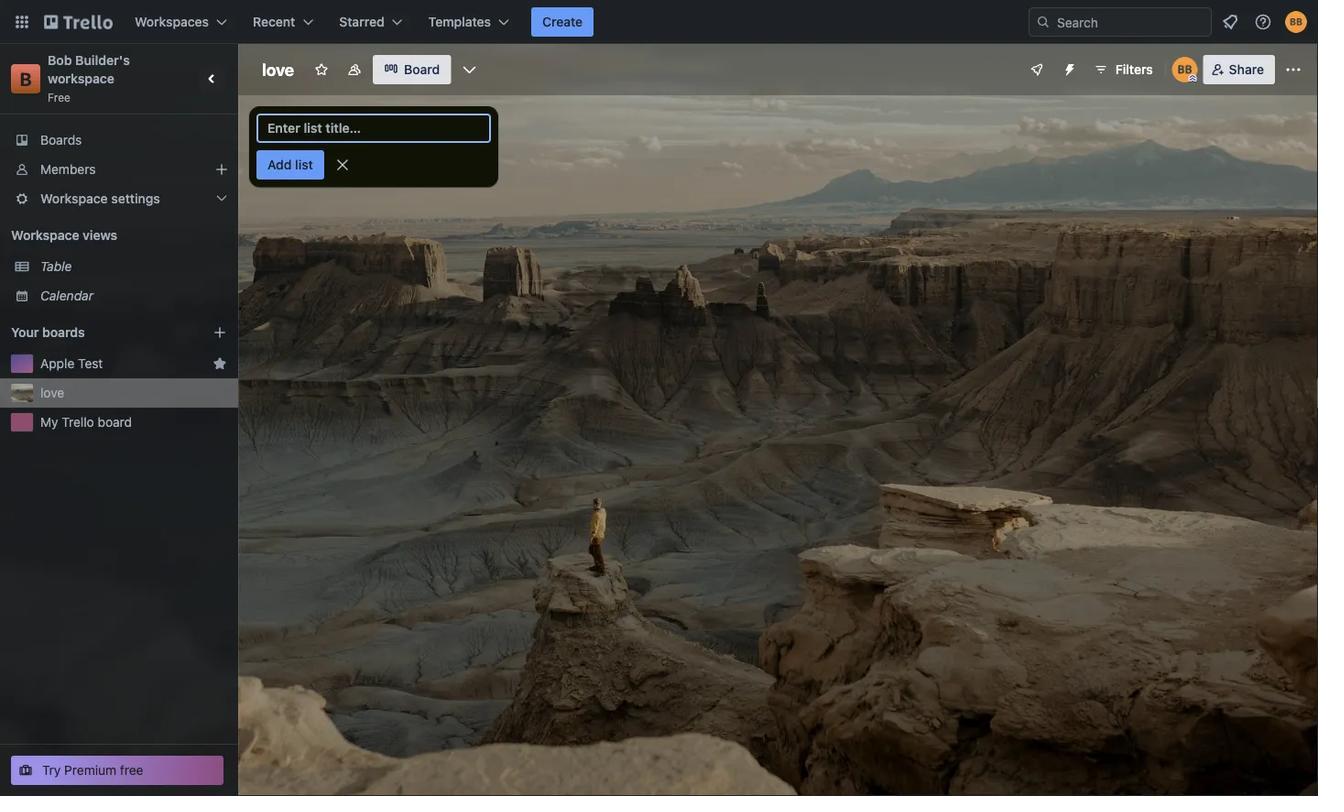 Task type: describe. For each thing, give the bounding box(es) containing it.
boards link
[[0, 126, 238, 155]]

bob builder (bobbuilder40) image
[[1173, 57, 1198, 82]]

add list button
[[257, 150, 324, 180]]

my trello board link
[[40, 413, 227, 432]]

bob builder's workspace free
[[48, 53, 133, 104]]

search image
[[1036, 15, 1051, 29]]

workspaces button
[[124, 7, 238, 37]]

trello
[[62, 415, 94, 430]]

workspace views
[[11, 228, 117, 243]]

try
[[42, 763, 61, 778]]

recent button
[[242, 7, 325, 37]]

workspace navigation collapse icon image
[[200, 66, 225, 92]]

workspace for workspace views
[[11, 228, 79, 243]]

primary element
[[0, 0, 1319, 44]]

workspaces
[[135, 14, 209, 29]]

filters button
[[1088, 55, 1159, 84]]

apple test
[[40, 356, 103, 371]]

b link
[[11, 64, 40, 93]]

automation image
[[1055, 55, 1081, 81]]

love inside board name text field
[[262, 60, 294, 79]]

power ups image
[[1030, 62, 1044, 77]]

workspace for workspace settings
[[40, 191, 108, 206]]

my
[[40, 415, 58, 430]]

cancel list editing image
[[333, 156, 352, 174]]

share button
[[1204, 55, 1276, 84]]

star or unstar board image
[[314, 62, 329, 77]]

members
[[40, 162, 96, 177]]

Search field
[[1051, 8, 1211, 36]]

starred icon image
[[213, 356, 227, 371]]

add board image
[[213, 325, 227, 340]]

views
[[83, 228, 117, 243]]

board
[[404, 62, 440, 77]]

add list
[[268, 157, 313, 172]]

members link
[[0, 155, 238, 184]]

table link
[[40, 257, 227, 276]]

templates button
[[418, 7, 520, 37]]

0 horizontal spatial love
[[40, 385, 64, 400]]

love link
[[40, 384, 227, 402]]

apple test link
[[40, 355, 205, 373]]

settings
[[111, 191, 160, 206]]



Task type: locate. For each thing, give the bounding box(es) containing it.
workspace up table
[[11, 228, 79, 243]]

free
[[48, 91, 71, 104]]

workspace
[[40, 191, 108, 206], [11, 228, 79, 243]]

workspace settings button
[[0, 184, 238, 214]]

share
[[1229, 62, 1265, 77]]

try premium free button
[[11, 756, 224, 785]]

my trello board
[[40, 415, 132, 430]]

try premium free
[[42, 763, 143, 778]]

calendar
[[40, 288, 93, 303]]

customize views image
[[460, 60, 479, 79]]

starred
[[339, 14, 385, 29]]

love up my
[[40, 385, 64, 400]]

workspace
[[48, 71, 115, 86]]

test
[[78, 356, 103, 371]]

0 vertical spatial workspace
[[40, 191, 108, 206]]

builder's
[[75, 53, 130, 68]]

0 vertical spatial love
[[262, 60, 294, 79]]

back to home image
[[44, 7, 113, 37]]

boards
[[42, 325, 85, 340]]

your boards
[[11, 325, 85, 340]]

bob builder's workspace link
[[48, 53, 133, 86]]

your boards with 3 items element
[[11, 322, 185, 344]]

workspace visible image
[[347, 62, 362, 77]]

filters
[[1116, 62, 1153, 77]]

board
[[98, 415, 132, 430]]

create
[[542, 14, 583, 29]]

apple
[[40, 356, 75, 371]]

create button
[[531, 7, 594, 37]]

boards
[[40, 132, 82, 148]]

love left star or unstar board image
[[262, 60, 294, 79]]

1 vertical spatial love
[[40, 385, 64, 400]]

workspace down members
[[40, 191, 108, 206]]

show menu image
[[1285, 60, 1303, 79]]

board link
[[373, 55, 451, 84]]

this member is an admin of this board. image
[[1189, 74, 1197, 82]]

love
[[262, 60, 294, 79], [40, 385, 64, 400]]

calendar link
[[40, 287, 227, 305]]

0 notifications image
[[1220, 11, 1242, 33]]

free
[[120, 763, 143, 778]]

open information menu image
[[1254, 13, 1273, 31]]

your
[[11, 325, 39, 340]]

workspace inside 'popup button'
[[40, 191, 108, 206]]

bob builder (bobbuilder40) image
[[1286, 11, 1308, 33]]

bob
[[48, 53, 72, 68]]

recent
[[253, 14, 295, 29]]

workspace settings
[[40, 191, 160, 206]]

table
[[40, 259, 72, 274]]

1 horizontal spatial love
[[262, 60, 294, 79]]

b
[[20, 68, 32, 89]]

premium
[[64, 763, 117, 778]]

Enter list title… text field
[[257, 114, 491, 143]]

starred button
[[328, 7, 414, 37]]

add
[[268, 157, 292, 172]]

Board name text field
[[253, 55, 303, 84]]

templates
[[429, 14, 491, 29]]

list
[[295, 157, 313, 172]]

1 vertical spatial workspace
[[11, 228, 79, 243]]



Task type: vqa. For each thing, say whether or not it's contained in the screenshot.
Recent POPUP BUTTON
yes



